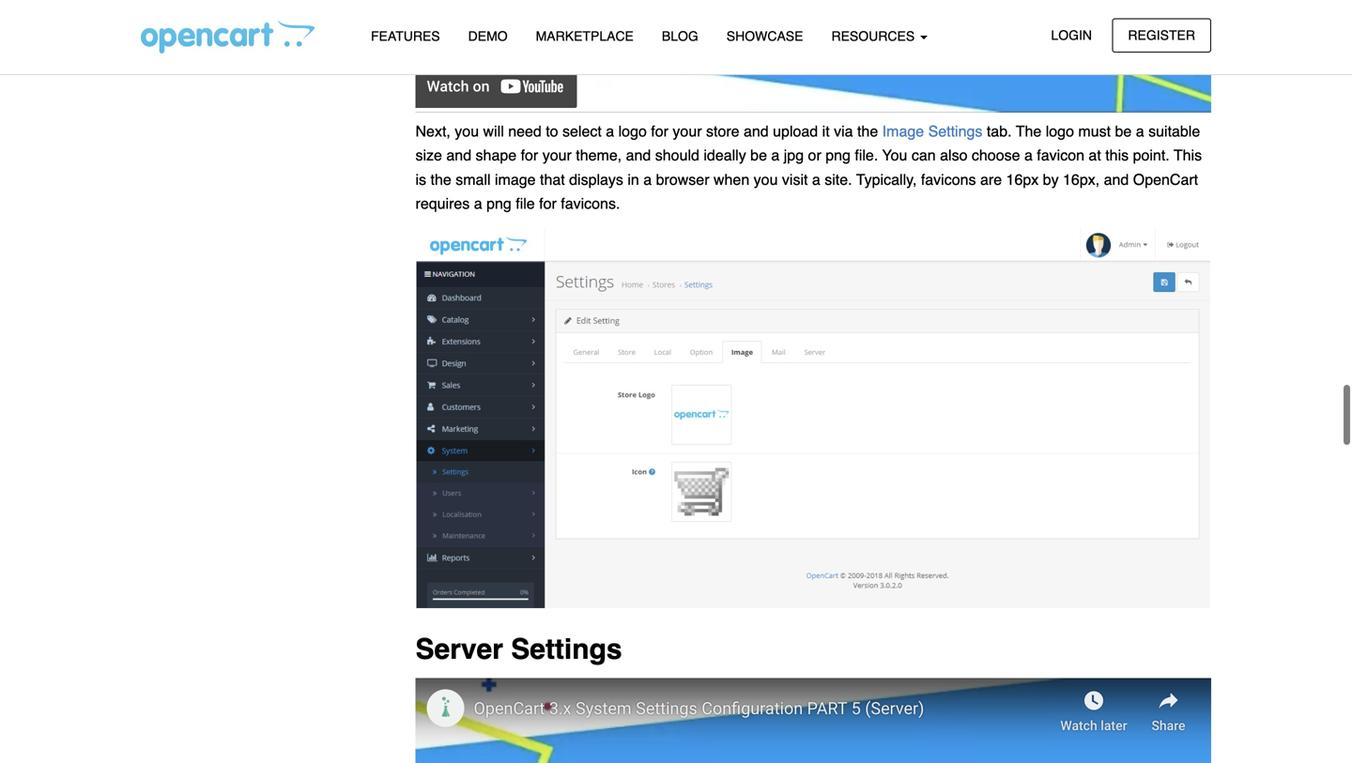 Task type: describe. For each thing, give the bounding box(es) containing it.
tab. the logo must be a suitable size and shape for your theme, and should ideally be a jpg or png file. you can also choose a favicon at this point. this is the small image that displays in a browser when you visit a site. typically, favicons are 16px by 16px, and opencart requires a png file for favicons.
[[416, 123, 1202, 212]]

is
[[416, 171, 426, 188]]

when
[[714, 171, 750, 188]]

need
[[508, 123, 542, 140]]

blog
[[662, 29, 699, 44]]

file.
[[855, 147, 878, 164]]

0 horizontal spatial settings
[[511, 633, 622, 666]]

your inside tab. the logo must be a suitable size and shape for your theme, and should ideally be a jpg or png file. you can also choose a favicon at this point. this is the small image that displays in a browser when you visit a site. typically, favicons are 16px by 16px, and opencart requires a png file for favicons.
[[543, 147, 572, 164]]

demo
[[468, 29, 508, 44]]

you inside tab. the logo must be a suitable size and shape for your theme, and should ideally be a jpg or png file. you can also choose a favicon at this point. this is the small image that displays in a browser when you visit a site. typically, favicons are 16px by 16px, and opencart requires a png file for favicons.
[[754, 171, 778, 188]]

and down this
[[1104, 171, 1129, 188]]

0 vertical spatial the
[[857, 123, 878, 140]]

1 horizontal spatial be
[[1115, 123, 1132, 140]]

a left jpg
[[771, 147, 780, 164]]

or
[[808, 147, 822, 164]]

that
[[540, 171, 565, 188]]

16px,
[[1063, 171, 1100, 188]]

theme,
[[576, 147, 622, 164]]

1 vertical spatial be
[[751, 147, 767, 164]]

features
[[371, 29, 440, 44]]

file
[[516, 195, 535, 212]]

0 vertical spatial your
[[673, 123, 702, 140]]

setting image tab image
[[416, 227, 1211, 609]]

typically,
[[856, 171, 917, 188]]

ideally
[[704, 147, 746, 164]]

login
[[1051, 28, 1092, 43]]

this
[[1174, 147, 1202, 164]]

marketplace link
[[522, 20, 648, 53]]

demo link
[[454, 20, 522, 53]]

resources link
[[817, 20, 942, 53]]

size
[[416, 147, 442, 164]]

a up the theme,
[[606, 123, 614, 140]]

2 horizontal spatial for
[[651, 123, 669, 140]]

via
[[834, 123, 853, 140]]

can
[[912, 147, 936, 164]]

0 horizontal spatial png
[[487, 195, 512, 212]]

next, you will need to select a logo for your store and upload it via the image settings
[[416, 123, 983, 140]]

next,
[[416, 123, 451, 140]]

favicon
[[1037, 147, 1085, 164]]

visit
[[782, 171, 808, 188]]

16px
[[1006, 171, 1039, 188]]

displays
[[569, 171, 624, 188]]

server
[[416, 633, 503, 666]]

browser
[[656, 171, 710, 188]]

tab.
[[987, 123, 1012, 140]]

will
[[483, 123, 504, 140]]

server settings
[[416, 633, 622, 666]]



Task type: locate. For each thing, give the bounding box(es) containing it.
select
[[563, 123, 602, 140]]

1 vertical spatial png
[[487, 195, 512, 212]]

logo inside tab. the logo must be a suitable size and shape for your theme, and should ideally be a jpg or png file. you can also choose a favicon at this point. this is the small image that displays in a browser when you visit a site. typically, favicons are 16px by 16px, and opencart requires a png file for favicons.
[[1046, 123, 1074, 140]]

for right file
[[539, 195, 557, 212]]

0 vertical spatial settings
[[928, 123, 983, 140]]

0 horizontal spatial be
[[751, 147, 767, 164]]

1 horizontal spatial the
[[857, 123, 878, 140]]

settings
[[928, 123, 983, 140], [511, 633, 622, 666]]

to
[[546, 123, 558, 140]]

store
[[706, 123, 740, 140]]

a right in
[[644, 171, 652, 188]]

1 vertical spatial the
[[431, 171, 451, 188]]

0 vertical spatial png
[[826, 147, 851, 164]]

point.
[[1133, 147, 1170, 164]]

0 horizontal spatial your
[[543, 147, 572, 164]]

you
[[882, 147, 908, 164]]

1 vertical spatial you
[[754, 171, 778, 188]]

a
[[606, 123, 614, 140], [1136, 123, 1144, 140], [771, 147, 780, 164], [1025, 147, 1033, 164], [644, 171, 652, 188], [812, 171, 821, 188], [474, 195, 482, 212]]

and
[[744, 123, 769, 140], [446, 147, 472, 164], [626, 147, 651, 164], [1104, 171, 1129, 188]]

your
[[673, 123, 702, 140], [543, 147, 572, 164]]

opencart - open source shopping cart solution image
[[141, 20, 315, 54]]

suitable
[[1149, 123, 1200, 140]]

showcase link
[[713, 20, 817, 53]]

0 vertical spatial for
[[651, 123, 669, 140]]

be up this
[[1115, 123, 1132, 140]]

small
[[456, 171, 491, 188]]

should
[[655, 147, 700, 164]]

choose
[[972, 147, 1020, 164]]

logo
[[619, 123, 647, 140], [1046, 123, 1074, 140]]

1 horizontal spatial png
[[826, 147, 851, 164]]

shape
[[476, 147, 517, 164]]

must
[[1078, 123, 1111, 140]]

upload
[[773, 123, 818, 140]]

0 horizontal spatial for
[[521, 147, 538, 164]]

and up small at top left
[[446, 147, 472, 164]]

resources
[[832, 29, 919, 44]]

a up point.
[[1136, 123, 1144, 140]]

png left file
[[487, 195, 512, 212]]

image
[[882, 123, 924, 140]]

jpg
[[784, 147, 804, 164]]

opencart
[[1133, 171, 1198, 188]]

marketplace
[[536, 29, 634, 44]]

the inside tab. the logo must be a suitable size and shape for your theme, and should ideally be a jpg or png file. you can also choose a favicon at this point. this is the small image that displays in a browser when you visit a site. typically, favicons are 16px by 16px, and opencart requires a png file for favicons.
[[431, 171, 451, 188]]

1 vertical spatial your
[[543, 147, 572, 164]]

are
[[980, 171, 1002, 188]]

image settings link
[[882, 123, 983, 140]]

site.
[[825, 171, 852, 188]]

favicons.
[[561, 195, 620, 212]]

png right or
[[826, 147, 851, 164]]

1 vertical spatial settings
[[511, 633, 622, 666]]

you left will
[[455, 123, 479, 140]]

features link
[[357, 20, 454, 53]]

showcase
[[727, 29, 803, 44]]

for down need
[[521, 147, 538, 164]]

1 horizontal spatial your
[[673, 123, 702, 140]]

0 horizontal spatial you
[[455, 123, 479, 140]]

favicons
[[921, 171, 976, 188]]

the
[[1016, 123, 1042, 140]]

a right "visit"
[[812, 171, 821, 188]]

1 logo from the left
[[619, 123, 647, 140]]

1 horizontal spatial for
[[539, 195, 557, 212]]

png
[[826, 147, 851, 164], [487, 195, 512, 212]]

for up should
[[651, 123, 669, 140]]

be right ideally
[[751, 147, 767, 164]]

the
[[857, 123, 878, 140], [431, 171, 451, 188]]

the right is
[[431, 171, 451, 188]]

logo up the theme,
[[619, 123, 647, 140]]

you left "visit"
[[754, 171, 778, 188]]

and up in
[[626, 147, 651, 164]]

it
[[822, 123, 830, 140]]

in
[[628, 171, 639, 188]]

0 horizontal spatial the
[[431, 171, 451, 188]]

1 horizontal spatial you
[[754, 171, 778, 188]]

blog link
[[648, 20, 713, 53]]

you
[[455, 123, 479, 140], [754, 171, 778, 188]]

by
[[1043, 171, 1059, 188]]

0 vertical spatial be
[[1115, 123, 1132, 140]]

also
[[940, 147, 968, 164]]

your up that
[[543, 147, 572, 164]]

for
[[651, 123, 669, 140], [521, 147, 538, 164], [539, 195, 557, 212]]

0 horizontal spatial logo
[[619, 123, 647, 140]]

logo up favicon
[[1046, 123, 1074, 140]]

register
[[1128, 28, 1195, 43]]

login link
[[1035, 18, 1108, 52]]

2 vertical spatial for
[[539, 195, 557, 212]]

your up should
[[673, 123, 702, 140]]

1 horizontal spatial settings
[[928, 123, 983, 140]]

a down small at top left
[[474, 195, 482, 212]]

1 vertical spatial for
[[521, 147, 538, 164]]

the up file.
[[857, 123, 878, 140]]

register link
[[1112, 18, 1211, 52]]

0 vertical spatial you
[[455, 123, 479, 140]]

a down the
[[1025, 147, 1033, 164]]

at
[[1089, 147, 1101, 164]]

1 horizontal spatial logo
[[1046, 123, 1074, 140]]

and right store
[[744, 123, 769, 140]]

requires
[[416, 195, 470, 212]]

be
[[1115, 123, 1132, 140], [751, 147, 767, 164]]

this
[[1106, 147, 1129, 164]]

2 logo from the left
[[1046, 123, 1074, 140]]

image
[[495, 171, 536, 188]]



Task type: vqa. For each thing, say whether or not it's contained in the screenshot.
tab. The logo must be a suitable size and shape for your theme, and should ideally be a jpg or png file. You can also choose a favicon at this point. This is the small image that displays in a browser when you visit a site. Typically, favicons are 16px by 16px, and OpenCart requires a png file for favicons.
yes



